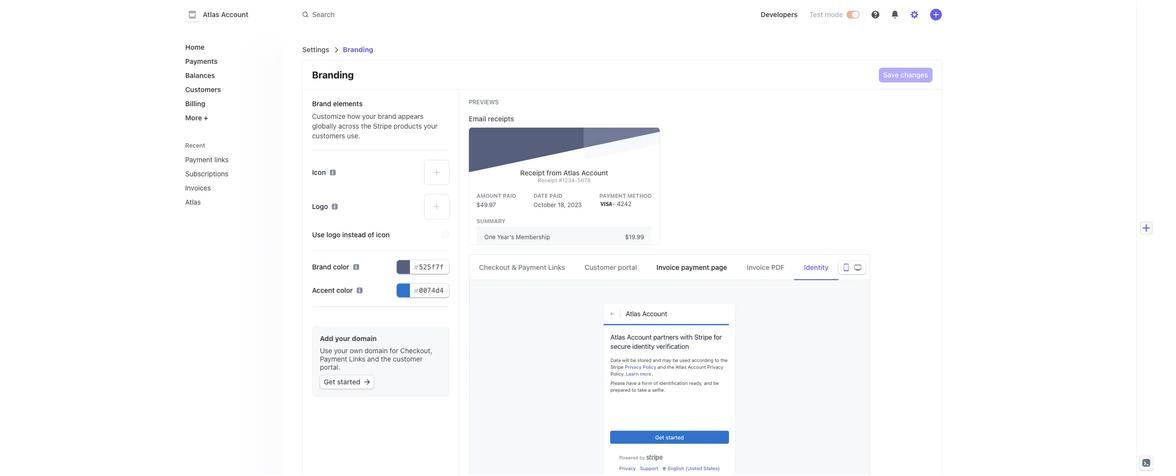 Task type: vqa. For each thing, say whether or not it's contained in the screenshot.
the the corresponding to number
no



Task type: describe. For each thing, give the bounding box(es) containing it.
#1234-
[[559, 177, 577, 183]]

page
[[711, 264, 727, 272]]

products
[[394, 122, 422, 130]]

Search text field
[[296, 6, 572, 24]]

your right products
[[424, 122, 438, 130]]

email
[[469, 115, 486, 123]]

tab list containing checkout & payment links
[[469, 255, 870, 281]]

method
[[627, 193, 652, 199]]

checkout & payment links button
[[469, 255, 575, 281]]

settings
[[302, 45, 329, 54]]

subscriptions
[[185, 170, 228, 178]]

billing link
[[181, 96, 275, 112]]

- 4242
[[612, 201, 631, 208]]

globally
[[312, 122, 337, 130]]

payment links
[[185, 156, 229, 164]]

year's
[[497, 234, 514, 241]]

brand elements customize how your brand appears globally across the stripe products your customers use.
[[312, 100, 438, 140]]

customer portal button
[[575, 255, 647, 281]]

$19.99
[[625, 234, 644, 241]]

your right add
[[335, 335, 350, 343]]

payments
[[185, 57, 218, 65]]

customers
[[312, 132, 345, 140]]

2023
[[567, 202, 582, 209]]

save changes button
[[879, 68, 932, 82]]

0 vertical spatial branding
[[343, 45, 373, 54]]

billing
[[185, 100, 205, 108]]

5678
[[577, 177, 591, 183]]

invoice payment page button
[[647, 255, 737, 281]]

how
[[347, 112, 360, 121]]

color for accent color
[[336, 286, 353, 295]]

payment inside 'add your domain use your own domain for checkout, payment links and the customer portal.'
[[320, 355, 347, 364]]

use logo instead of icon
[[312, 231, 390, 239]]

1 vertical spatial branding
[[312, 69, 354, 81]]

more +
[[185, 114, 208, 122]]

payment up -
[[599, 193, 626, 199]]

balances
[[185, 71, 215, 80]]

payment method
[[599, 193, 652, 199]]

previews
[[469, 99, 499, 106]]

recent navigation links element
[[175, 138, 283, 210]]

summary
[[477, 218, 506, 224]]

brand color
[[312, 263, 349, 271]]

customers link
[[181, 81, 275, 98]]

atlas inside receipt from atlas account receipt #1234-5678
[[563, 169, 580, 177]]

recent
[[185, 142, 205, 149]]

payment inside checkout & payment links button
[[518, 264, 546, 272]]

developers link
[[757, 7, 802, 22]]

brand
[[378, 112, 396, 121]]

+
[[204, 114, 208, 122]]

home link
[[181, 39, 275, 55]]

4242
[[617, 201, 631, 208]]

use.
[[347, 132, 360, 140]]

save changes
[[883, 71, 928, 79]]

$49.97
[[477, 202, 496, 209]]

mode
[[825, 10, 843, 19]]

logo
[[326, 231, 340, 239]]

invoices
[[185, 184, 211, 192]]

across
[[338, 122, 359, 130]]

customize
[[312, 112, 345, 121]]

invoices link
[[181, 180, 261, 196]]

account inside button
[[221, 10, 248, 19]]

paid for $49.97
[[503, 193, 516, 199]]

payment inside payment links link
[[185, 156, 213, 164]]

use inside 'add your domain use your own domain for checkout, payment links and the customer portal.'
[[320, 347, 332, 355]]

recent element
[[175, 152, 283, 210]]

amount paid $49.97
[[477, 193, 516, 209]]

instead
[[342, 231, 366, 239]]

account inside receipt from atlas account receipt #1234-5678
[[581, 169, 608, 177]]

links inside button
[[548, 264, 565, 272]]

brand for brand color
[[312, 263, 331, 271]]

the inside 'add your domain use your own domain for checkout, payment links and the customer portal.'
[[381, 355, 391, 364]]

checkout & payment links
[[479, 264, 565, 272]]

settings link
[[302, 45, 329, 54]]

paid for october
[[549, 193, 562, 199]]

receipt from atlas account receipt #1234-5678
[[520, 169, 608, 183]]

more
[[185, 114, 202, 122]]

your right how
[[362, 112, 376, 121]]

get
[[324, 378, 335, 386]]

invoice pdf button
[[737, 255, 794, 281]]

invoice for invoice payment page
[[657, 264, 679, 272]]

the inside "brand elements customize how your brand appears globally across the stripe products your customers use."
[[361, 122, 371, 130]]

svg image
[[364, 380, 370, 386]]

email receipts
[[469, 115, 514, 123]]

test mode
[[809, 10, 843, 19]]

invoice payment page
[[657, 264, 727, 272]]

add
[[320, 335, 333, 343]]

of
[[368, 231, 374, 239]]

logo
[[312, 203, 328, 211]]

identity button
[[794, 255, 838, 281]]

payment links link
[[181, 152, 261, 168]]

own
[[350, 347, 363, 355]]



Task type: locate. For each thing, give the bounding box(es) containing it.
0 vertical spatial color
[[333, 263, 349, 271]]

developers
[[761, 10, 798, 19]]

tab list
[[469, 255, 870, 281]]

1 vertical spatial links
[[349, 355, 365, 364]]

the right the and
[[381, 355, 391, 364]]

subscriptions link
[[181, 166, 261, 182]]

october
[[534, 202, 556, 209]]

payment
[[185, 156, 213, 164], [599, 193, 626, 199], [518, 264, 546, 272], [320, 355, 347, 364]]

payments link
[[181, 53, 275, 69]]

invoice for invoice pdf
[[747, 264, 770, 272]]

0 horizontal spatial account
[[221, 10, 248, 19]]

use left logo
[[312, 231, 325, 239]]

use
[[312, 231, 325, 239], [320, 347, 332, 355]]

accent
[[312, 286, 335, 295]]

payment down add
[[320, 355, 347, 364]]

links
[[548, 264, 565, 272], [349, 355, 365, 364]]

0 horizontal spatial atlas
[[185, 198, 201, 206]]

0 vertical spatial domain
[[352, 335, 377, 343]]

0 horizontal spatial the
[[361, 122, 371, 130]]

brand inside "brand elements customize how your brand appears globally across the stripe products your customers use."
[[312, 100, 331, 108]]

0 horizontal spatial paid
[[503, 193, 516, 199]]

1 vertical spatial color
[[336, 286, 353, 295]]

receipt up date
[[538, 177, 557, 183]]

brand up the customize
[[312, 100, 331, 108]]

customers
[[185, 85, 221, 94]]

atlas account
[[203, 10, 248, 19]]

test
[[809, 10, 823, 19]]

brand for brand elements customize how your brand appears globally across the stripe products your customers use.
[[312, 100, 331, 108]]

appears
[[398, 112, 423, 121]]

get started link
[[320, 376, 374, 389]]

2 paid from the left
[[549, 193, 562, 199]]

core navigation links element
[[181, 39, 275, 126]]

the
[[361, 122, 371, 130], [381, 355, 391, 364]]

your left own
[[334, 347, 348, 355]]

color right the accent
[[336, 286, 353, 295]]

atlas inside button
[[203, 10, 219, 19]]

1 vertical spatial the
[[381, 355, 391, 364]]

color
[[333, 263, 349, 271], [336, 286, 353, 295]]

Search search field
[[296, 6, 572, 24]]

paid inside 'amount paid $49.97'
[[503, 193, 516, 199]]

0 vertical spatial atlas
[[203, 10, 219, 19]]

0 horizontal spatial invoice
[[657, 264, 679, 272]]

1 vertical spatial atlas
[[563, 169, 580, 177]]

2 vertical spatial atlas
[[185, 198, 201, 206]]

date paid october 18, 2023
[[534, 193, 582, 209]]

branding down 'settings' link
[[312, 69, 354, 81]]

help image
[[871, 11, 879, 19]]

invoice left the pdf
[[747, 264, 770, 272]]

balances link
[[181, 67, 275, 83]]

changes
[[901, 71, 928, 79]]

None text field
[[397, 261, 449, 274], [397, 284, 449, 298], [397, 261, 449, 274], [397, 284, 449, 298]]

settings image
[[910, 11, 918, 19]]

1 horizontal spatial account
[[581, 169, 608, 177]]

payment
[[681, 264, 709, 272]]

atlas inside recent element
[[185, 198, 201, 206]]

checkout
[[479, 264, 510, 272]]

links
[[214, 156, 229, 164]]

paid
[[503, 193, 516, 199], [549, 193, 562, 199]]

atlas account button
[[185, 8, 258, 21]]

2 horizontal spatial atlas
[[563, 169, 580, 177]]

receipt left from
[[520, 169, 545, 177]]

2 invoice from the left
[[747, 264, 770, 272]]

brand
[[312, 100, 331, 108], [312, 263, 331, 271]]

1 vertical spatial use
[[320, 347, 332, 355]]

use down add
[[320, 347, 332, 355]]

icon
[[376, 231, 390, 239]]

0 vertical spatial the
[[361, 122, 371, 130]]

stripe
[[373, 122, 392, 130]]

links left the and
[[349, 355, 365, 364]]

account up the home link
[[221, 10, 248, 19]]

1 invoice from the left
[[657, 264, 679, 272]]

1 paid from the left
[[503, 193, 516, 199]]

portal.
[[320, 364, 340, 372]]

account right #1234-
[[581, 169, 608, 177]]

from
[[546, 169, 562, 177]]

accent color
[[312, 286, 353, 295]]

0 vertical spatial account
[[221, 10, 248, 19]]

the left stripe
[[361, 122, 371, 130]]

brand up the accent
[[312, 263, 331, 271]]

1 horizontal spatial invoice
[[747, 264, 770, 272]]

links inside 'add your domain use your own domain for checkout, payment links and the customer portal.'
[[349, 355, 365, 364]]

receipt
[[520, 169, 545, 177], [538, 177, 557, 183]]

1 horizontal spatial atlas
[[203, 10, 219, 19]]

receipts
[[488, 115, 514, 123]]

date
[[534, 193, 548, 199]]

1 vertical spatial domain
[[365, 347, 388, 355]]

payment right '&'
[[518, 264, 546, 272]]

save
[[883, 71, 899, 79]]

branding
[[343, 45, 373, 54], [312, 69, 354, 81]]

visa image
[[599, 201, 612, 207]]

0 vertical spatial links
[[548, 264, 565, 272]]

for
[[390, 347, 398, 355]]

icon
[[312, 168, 326, 177]]

atlas right from
[[563, 169, 580, 177]]

customer
[[585, 264, 616, 272]]

2 brand from the top
[[312, 263, 331, 271]]

and
[[367, 355, 379, 364]]

atlas for atlas link in the left of the page
[[185, 198, 201, 206]]

atlas for atlas account
[[203, 10, 219, 19]]

identity
[[804, 264, 829, 272]]

-
[[612, 201, 615, 208]]

domain left for
[[365, 347, 388, 355]]

customer portal
[[585, 264, 637, 272]]

elements
[[333, 100, 363, 108]]

0 vertical spatial use
[[312, 231, 325, 239]]

pdf
[[771, 264, 785, 272]]

1 vertical spatial brand
[[312, 263, 331, 271]]

&
[[512, 264, 516, 272]]

atlas up home
[[203, 10, 219, 19]]

1 brand from the top
[[312, 100, 331, 108]]

payment down recent
[[185, 156, 213, 164]]

started
[[337, 378, 360, 386]]

domain
[[352, 335, 377, 343], [365, 347, 388, 355]]

color up accent color
[[333, 263, 349, 271]]

account
[[221, 10, 248, 19], [581, 169, 608, 177]]

membership
[[516, 234, 550, 241]]

one
[[484, 234, 496, 241]]

atlas down invoices
[[185, 198, 201, 206]]

links down membership
[[548, 264, 565, 272]]

invoice pdf
[[747, 264, 785, 272]]

paid inside date paid october 18, 2023
[[549, 193, 562, 199]]

search
[[312, 10, 335, 19]]

amount
[[477, 193, 501, 199]]

18,
[[558, 202, 566, 209]]

atlas link
[[181, 194, 261, 210]]

home
[[185, 43, 205, 51]]

checkout,
[[400, 347, 432, 355]]

1 horizontal spatial paid
[[549, 193, 562, 199]]

1 vertical spatial account
[[581, 169, 608, 177]]

domain up own
[[352, 335, 377, 343]]

1 horizontal spatial the
[[381, 355, 391, 364]]

your
[[362, 112, 376, 121], [424, 122, 438, 130], [335, 335, 350, 343], [334, 347, 348, 355]]

invoice left payment
[[657, 264, 679, 272]]

color for brand color
[[333, 263, 349, 271]]

1 horizontal spatial links
[[548, 264, 565, 272]]

paid up the 18,
[[549, 193, 562, 199]]

branding right settings
[[343, 45, 373, 54]]

0 horizontal spatial links
[[349, 355, 365, 364]]

atlas
[[203, 10, 219, 19], [563, 169, 580, 177], [185, 198, 201, 206]]

paid right amount
[[503, 193, 516, 199]]

customer
[[393, 355, 423, 364]]

0 vertical spatial brand
[[312, 100, 331, 108]]



